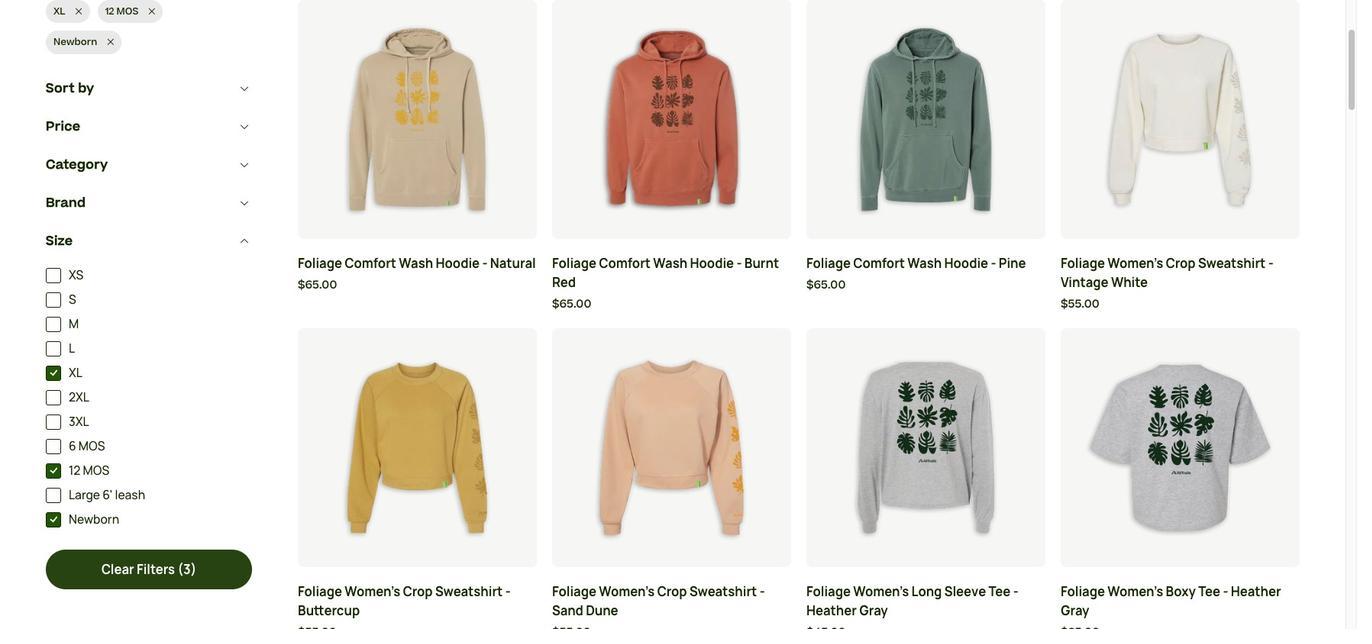 Task type: vqa. For each thing, say whether or not it's contained in the screenshot.
- in Foliage Comfort Wash Hoodie - Pine $65.00
yes



Task type: describe. For each thing, give the bounding box(es) containing it.
foliage comfort wash hoodie - pine $65.00
[[807, 255, 1026, 293]]

crop for sand
[[657, 584, 687, 601]]

xs
[[69, 268, 83, 284]]

women's for foliage women's boxy tee - heather gray
[[1108, 584, 1164, 601]]

- for foliage women's boxy tee - heather gray
[[1224, 584, 1229, 601]]

1 vertical spatial mos
[[79, 439, 105, 455]]

vintage
[[1061, 274, 1109, 291]]

s
[[69, 292, 76, 308]]

category button
[[46, 146, 252, 184]]

natural
[[490, 255, 536, 272]]

burnt
[[745, 255, 779, 272]]

women's for foliage women's crop sweatshirt - vintage white $55.00
[[1108, 255, 1164, 272]]

3xl
[[69, 414, 89, 430]]

foliage for foliage comfort wash hoodie - pine $65.00
[[807, 255, 851, 272]]

m
[[69, 316, 79, 332]]

hoodie for burnt
[[690, 255, 734, 272]]

- for foliage women's crop sweatshirt - vintage white $55.00
[[1269, 255, 1274, 272]]

l xl
[[69, 341, 82, 381]]

price button
[[46, 108, 252, 146]]

filters
[[137, 562, 175, 578]]

pine
[[999, 255, 1026, 272]]

foliage women's crop sweatshirt - buttercup link
[[298, 583, 537, 621]]

brand button
[[46, 184, 252, 222]]

tee inside foliage women's boxy tee - heather gray
[[1199, 584, 1221, 601]]

price
[[46, 118, 80, 136]]

sand
[[552, 603, 584, 620]]

$55.00 link
[[1061, 296, 1300, 313]]

sweatshirt for foliage women's crop sweatshirt - sand dune
[[690, 584, 757, 601]]

sleeve
[[945, 584, 987, 601]]

- for foliage women's crop sweatshirt - sand dune
[[760, 584, 765, 601]]

boxy
[[1166, 584, 1196, 601]]

$65.00 link for natural
[[298, 277, 537, 294]]

foliage comfort wash hoodie - burnt red link
[[552, 254, 792, 292]]

size
[[46, 232, 73, 251]]

wash for pine
[[908, 255, 942, 272]]

sweatshirt for foliage women's crop sweatshirt - buttercup
[[435, 584, 503, 601]]

1 horizontal spatial 12
[[105, 4, 114, 18]]

(
[[178, 562, 183, 578]]

heather inside foliage women's boxy tee - heather gray
[[1231, 584, 1282, 601]]

wash for burnt
[[653, 255, 688, 272]]

6'
[[102, 488, 113, 504]]

foliage comfort wash hoodie - pine link
[[807, 254, 1046, 273]]

foliage women's long sleeve tee - heather gray
[[807, 584, 1019, 620]]

✕ for xl
[[75, 4, 82, 18]]

foliage comfort wash hoodie - burnt red $65.00
[[552, 255, 779, 312]]

sweatshirt for foliage women's crop sweatshirt - vintage white $55.00
[[1199, 255, 1266, 272]]

brand
[[46, 194, 86, 212]]

1 vertical spatial 12 mos
[[69, 463, 109, 479]]

✕ for newborn
[[107, 35, 114, 49]]

- for foliage comfort wash hoodie - pine $65.00
[[991, 255, 997, 272]]

comfort for foliage comfort wash hoodie - natural
[[345, 255, 397, 272]]

large 6' leash
[[69, 488, 145, 504]]

foliage for foliage women's crop sweatshirt - buttercup
[[298, 584, 342, 601]]

leash
[[115, 488, 145, 504]]

women's for foliage women's crop sweatshirt - buttercup
[[345, 584, 400, 601]]

- for foliage comfort wash hoodie - natural $65.00
[[482, 255, 488, 272]]

0 horizontal spatial 12
[[69, 463, 81, 479]]

l
[[69, 341, 75, 357]]

wash for natural
[[399, 255, 433, 272]]

clear filters             ( 3 )
[[101, 562, 197, 578]]

foliage women's long sleeve tee - heather gray link
[[807, 583, 1046, 621]]

$65.00 for foliage comfort wash hoodie - natural
[[298, 277, 337, 293]]

$65.00 link for pine
[[807, 277, 1046, 294]]

s m
[[69, 292, 79, 332]]

✕ for 12 mos
[[148, 4, 155, 18]]

$55.00
[[1061, 296, 1100, 312]]

2xl
[[69, 390, 89, 406]]



Task type: locate. For each thing, give the bounding box(es) containing it.
wash inside foliage comfort wash hoodie - natural $65.00
[[399, 255, 433, 272]]

1 horizontal spatial tee
[[1199, 584, 1221, 601]]

2 horizontal spatial $65.00
[[807, 277, 846, 293]]

women's inside foliage women's crop sweatshirt - sand dune
[[599, 584, 655, 601]]

$65.00 inside foliage comfort wash hoodie - natural $65.00
[[298, 277, 337, 293]]

foliage inside foliage comfort wash hoodie - natural $65.00
[[298, 255, 342, 272]]

0 vertical spatial newborn
[[53, 35, 97, 49]]

foliage inside foliage women's crop sweatshirt - sand dune
[[552, 584, 597, 601]]

0 horizontal spatial crop
[[403, 584, 433, 601]]

3 comfort from the left
[[854, 255, 905, 272]]

0 horizontal spatial $65.00
[[298, 277, 337, 293]]

12
[[105, 4, 114, 18], [69, 463, 81, 479]]

3
[[183, 562, 191, 578]]

$65.00 link for burnt
[[552, 296, 792, 313]]

1 horizontal spatial xl
[[69, 365, 82, 381]]

1 hoodie from the left
[[436, 255, 480, 272]]

dune
[[586, 603, 619, 620]]

tee
[[989, 584, 1011, 601], [1199, 584, 1221, 601]]

sort by
[[46, 80, 94, 98]]

buttercup
[[298, 603, 360, 620]]

women's inside the foliage women's crop sweatshirt - vintage white $55.00
[[1108, 255, 1164, 272]]

newborn
[[53, 35, 97, 49], [69, 512, 119, 528]]

$65.00 link down foliage comfort wash hoodie - burnt red link
[[552, 296, 792, 313]]

foliage inside foliage women's boxy tee - heather gray
[[1061, 584, 1106, 601]]

$65.00 link
[[298, 277, 537, 294], [807, 277, 1046, 294], [552, 296, 792, 313]]

sort by button
[[46, 70, 252, 108]]

- inside foliage comfort wash hoodie - natural $65.00
[[482, 255, 488, 272]]

women's up buttercup
[[345, 584, 400, 601]]

foliage inside foliage comfort wash hoodie - burnt red $65.00
[[552, 255, 597, 272]]

1 horizontal spatial crop
[[657, 584, 687, 601]]

newborn up sort by
[[53, 35, 97, 49]]

$65.00
[[298, 277, 337, 293], [807, 277, 846, 293], [552, 296, 592, 312]]

0 vertical spatial xl
[[53, 4, 65, 18]]

0 horizontal spatial xl
[[53, 4, 65, 18]]

foliage for foliage comfort wash hoodie - natural $65.00
[[298, 255, 342, 272]]

2 vertical spatial mos
[[83, 463, 109, 479]]

tee inside "foliage women's long sleeve tee - heather gray"
[[989, 584, 1011, 601]]

long
[[912, 584, 942, 601]]

foliage comfort wash hoodie - natural $65.00
[[298, 255, 536, 293]]

foliage for foliage women's long sleeve tee - heather gray
[[807, 584, 851, 601]]

sweatshirt
[[1199, 255, 1266, 272], [435, 584, 503, 601], [690, 584, 757, 601]]

hoodie for natural
[[436, 255, 480, 272]]

0 horizontal spatial sweatshirt
[[435, 584, 503, 601]]

1 horizontal spatial ✕
[[107, 35, 114, 49]]

women's
[[1108, 255, 1164, 272], [345, 584, 400, 601], [599, 584, 655, 601], [854, 584, 909, 601], [1108, 584, 1164, 601]]

1 horizontal spatial wash
[[653, 255, 688, 272]]

sweatshirt inside foliage women's crop sweatshirt - buttercup
[[435, 584, 503, 601]]

2 horizontal spatial ✕
[[148, 4, 155, 18]]

- inside foliage women's boxy tee - heather gray
[[1224, 584, 1229, 601]]

6
[[69, 439, 76, 455]]

- inside foliage women's crop sweatshirt - buttercup
[[506, 584, 511, 601]]

foliage women's crop sweatshirt - sand dune link
[[552, 583, 792, 621]]

1 horizontal spatial gray
[[1061, 603, 1090, 620]]

comfort inside foliage comfort wash hoodie - pine $65.00
[[854, 255, 905, 272]]

sort
[[46, 80, 75, 98]]

tee right sleeve at the right bottom of page
[[989, 584, 1011, 601]]

wash
[[399, 255, 433, 272], [653, 255, 688, 272], [908, 255, 942, 272]]

by
[[78, 80, 94, 98]]

foliage women's crop sweatshirt - vintage white $55.00
[[1061, 255, 1274, 312]]

tee right 'boxy'
[[1199, 584, 1221, 601]]

1 gray from the left
[[860, 603, 888, 620]]

crop
[[1166, 255, 1196, 272], [403, 584, 433, 601], [657, 584, 687, 601]]

0 horizontal spatial $65.00 link
[[298, 277, 537, 294]]

- inside foliage comfort wash hoodie - pine $65.00
[[991, 255, 997, 272]]

- inside foliage comfort wash hoodie - burnt red $65.00
[[737, 255, 742, 272]]

heather
[[1231, 584, 1282, 601], [807, 603, 857, 620]]

crop inside foliage women's crop sweatshirt - buttercup
[[403, 584, 433, 601]]

hoodie left burnt
[[690, 255, 734, 272]]

white
[[1112, 274, 1148, 291]]

0 horizontal spatial gray
[[860, 603, 888, 620]]

$65.00 inside foliage comfort wash hoodie - pine $65.00
[[807, 277, 846, 293]]

$65.00 link down foliage comfort wash hoodie - pine link
[[807, 277, 1046, 294]]

foliage inside "foliage women's long sleeve tee - heather gray"
[[807, 584, 851, 601]]

foliage
[[298, 255, 342, 272], [552, 255, 597, 272], [807, 255, 851, 272], [1061, 255, 1106, 272], [298, 584, 342, 601], [552, 584, 597, 601], [807, 584, 851, 601], [1061, 584, 1106, 601]]

-
[[482, 255, 488, 272], [737, 255, 742, 272], [991, 255, 997, 272], [1269, 255, 1274, 272], [506, 584, 511, 601], [760, 584, 765, 601], [1014, 584, 1019, 601], [1224, 584, 1229, 601]]

1 horizontal spatial $65.00 link
[[552, 296, 792, 313]]

0 vertical spatial mos
[[117, 4, 139, 18]]

0 horizontal spatial comfort
[[345, 255, 397, 272]]

2 gray from the left
[[1061, 603, 1090, 620]]

1 vertical spatial xl
[[69, 365, 82, 381]]

red
[[552, 274, 576, 291]]

comfort for foliage comfort wash hoodie - pine
[[854, 255, 905, 272]]

2 horizontal spatial wash
[[908, 255, 942, 272]]

mos
[[117, 4, 139, 18], [79, 439, 105, 455], [83, 463, 109, 479]]

wash inside foliage comfort wash hoodie - pine $65.00
[[908, 255, 942, 272]]

foliage comfort wash hoodie - natural link
[[298, 254, 537, 273]]

gray
[[860, 603, 888, 620], [1061, 603, 1090, 620]]

foliage women's crop sweatshirt - vintage white link
[[1061, 254, 1300, 292]]

large
[[69, 488, 100, 504]]

foliage for foliage women's boxy tee - heather gray
[[1061, 584, 1106, 601]]

foliage inside foliage women's crop sweatshirt - buttercup
[[298, 584, 342, 601]]

foliage inside foliage comfort wash hoodie - pine $65.00
[[807, 255, 851, 272]]

women's left 'boxy'
[[1108, 584, 1164, 601]]

1 horizontal spatial $65.00
[[552, 296, 592, 312]]

0 vertical spatial 12 mos
[[105, 4, 139, 18]]

crop for buttercup
[[403, 584, 433, 601]]

1 horizontal spatial heather
[[1231, 584, 1282, 601]]

women's up white
[[1108, 255, 1164, 272]]

)
[[191, 562, 197, 578]]

2 horizontal spatial comfort
[[854, 255, 905, 272]]

1 comfort from the left
[[345, 255, 397, 272]]

foliage for foliage women's crop sweatshirt - sand dune
[[552, 584, 597, 601]]

1 vertical spatial 12
[[69, 463, 81, 479]]

wash inside foliage comfort wash hoodie - burnt red $65.00
[[653, 255, 688, 272]]

foliage women's boxy tee - heather gray link
[[1061, 583, 1300, 621]]

gray inside foliage women's boxy tee - heather gray
[[1061, 603, 1090, 620]]

clear
[[101, 562, 134, 578]]

foliage women's crop sweatshirt - buttercup
[[298, 584, 511, 620]]

1 vertical spatial newborn
[[69, 512, 119, 528]]

xl
[[53, 4, 65, 18], [69, 365, 82, 381]]

0 horizontal spatial heather
[[807, 603, 857, 620]]

1 vertical spatial heather
[[807, 603, 857, 620]]

0 horizontal spatial wash
[[399, 255, 433, 272]]

0 vertical spatial 12
[[105, 4, 114, 18]]

foliage inside the foliage women's crop sweatshirt - vintage white $55.00
[[1061, 255, 1106, 272]]

2 horizontal spatial $65.00 link
[[807, 277, 1046, 294]]

heather inside "foliage women's long sleeve tee - heather gray"
[[807, 603, 857, 620]]

1 horizontal spatial hoodie
[[690, 255, 734, 272]]

hoodie left natural
[[436, 255, 480, 272]]

$65.00 link down the foliage comfort wash hoodie - natural link
[[298, 277, 537, 294]]

foliage women's crop sweatshirt - sand dune
[[552, 584, 765, 620]]

hoodie left pine
[[945, 255, 989, 272]]

3 wash from the left
[[908, 255, 942, 272]]

0 horizontal spatial ✕
[[75, 4, 82, 18]]

crop inside the foliage women's crop sweatshirt - vintage white $55.00
[[1166, 255, 1196, 272]]

1 tee from the left
[[989, 584, 1011, 601]]

0 horizontal spatial hoodie
[[436, 255, 480, 272]]

crop for vintage
[[1166, 255, 1196, 272]]

women's inside "foliage women's long sleeve tee - heather gray"
[[854, 584, 909, 601]]

3 hoodie from the left
[[945, 255, 989, 272]]

2 wash from the left
[[653, 255, 688, 272]]

comfort inside foliage comfort wash hoodie - natural $65.00
[[345, 255, 397, 272]]

2 tee from the left
[[1199, 584, 1221, 601]]

foliage for foliage women's crop sweatshirt - vintage white $55.00
[[1061, 255, 1106, 272]]

size button
[[46, 222, 252, 261]]

✕
[[75, 4, 82, 18], [148, 4, 155, 18], [107, 35, 114, 49]]

foliage women's boxy tee - heather gray
[[1061, 584, 1282, 620]]

1 wash from the left
[[399, 255, 433, 272]]

comfort for foliage comfort wash hoodie - burnt red
[[599, 255, 651, 272]]

- inside the foliage women's crop sweatshirt - vintage white $55.00
[[1269, 255, 1274, 272]]

- inside foliage women's crop sweatshirt - sand dune
[[760, 584, 765, 601]]

foliage for foliage comfort wash hoodie - burnt red $65.00
[[552, 255, 597, 272]]

hoodie inside foliage comfort wash hoodie - burnt red $65.00
[[690, 255, 734, 272]]

- for foliage comfort wash hoodie - burnt red $65.00
[[737, 255, 742, 272]]

women's inside foliage women's crop sweatshirt - buttercup
[[345, 584, 400, 601]]

6 mos
[[69, 439, 105, 455]]

0 horizontal spatial tee
[[989, 584, 1011, 601]]

women's left the long
[[854, 584, 909, 601]]

hoodie for pine
[[945, 255, 989, 272]]

hoodie
[[436, 255, 480, 272], [690, 255, 734, 272], [945, 255, 989, 272]]

women's for foliage women's long sleeve tee - heather gray
[[854, 584, 909, 601]]

women's up the dune
[[599, 584, 655, 601]]

12 mos
[[105, 4, 139, 18], [69, 463, 109, 479]]

1 horizontal spatial sweatshirt
[[690, 584, 757, 601]]

1 horizontal spatial comfort
[[599, 255, 651, 272]]

hoodie inside foliage comfort wash hoodie - natural $65.00
[[436, 255, 480, 272]]

women's for foliage women's crop sweatshirt - sand dune
[[599, 584, 655, 601]]

- for foliage women's crop sweatshirt - buttercup
[[506, 584, 511, 601]]

2 comfort from the left
[[599, 255, 651, 272]]

2 hoodie from the left
[[690, 255, 734, 272]]

category
[[46, 156, 108, 174]]

gray inside "foliage women's long sleeve tee - heather gray"
[[860, 603, 888, 620]]

comfort
[[345, 255, 397, 272], [599, 255, 651, 272], [854, 255, 905, 272]]

$65.00 inside foliage comfort wash hoodie - burnt red $65.00
[[552, 296, 592, 312]]

$65.00 for foliage comfort wash hoodie - pine
[[807, 277, 846, 293]]

newborn down large
[[69, 512, 119, 528]]

0 vertical spatial heather
[[1231, 584, 1282, 601]]

crop inside foliage women's crop sweatshirt - sand dune
[[657, 584, 687, 601]]

sweatshirt inside the foliage women's crop sweatshirt - vintage white $55.00
[[1199, 255, 1266, 272]]

women's inside foliage women's boxy tee - heather gray
[[1108, 584, 1164, 601]]

hoodie inside foliage comfort wash hoodie - pine $65.00
[[945, 255, 989, 272]]

sweatshirt inside foliage women's crop sweatshirt - sand dune
[[690, 584, 757, 601]]

- inside "foliage women's long sleeve tee - heather gray"
[[1014, 584, 1019, 601]]

2 horizontal spatial hoodie
[[945, 255, 989, 272]]

comfort inside foliage comfort wash hoodie - burnt red $65.00
[[599, 255, 651, 272]]

2 horizontal spatial crop
[[1166, 255, 1196, 272]]

2 horizontal spatial sweatshirt
[[1199, 255, 1266, 272]]



